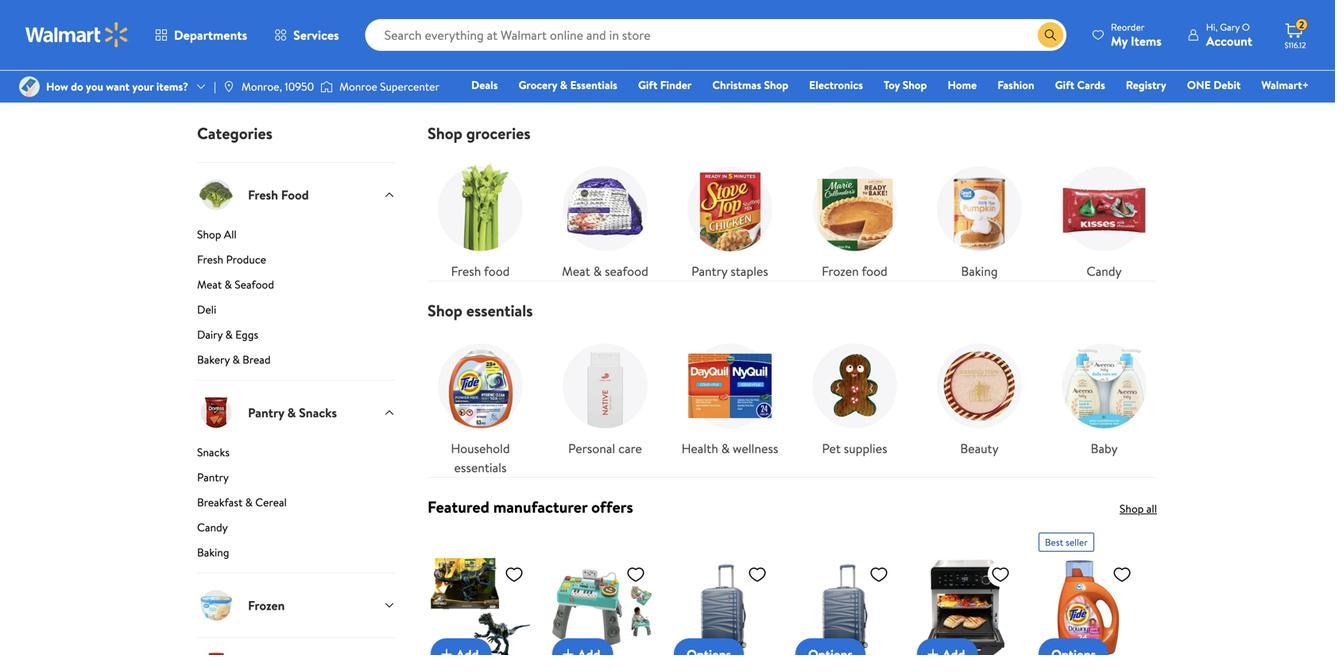 Task type: describe. For each thing, give the bounding box(es) containing it.
list for shop groceries
[[418, 143, 1167, 281]]

services button
[[261, 16, 353, 54]]

essentials
[[571, 77, 618, 93]]

 image for monroe supercenter
[[321, 79, 333, 95]]

product group
[[1039, 526, 1139, 655]]

hi, gary o account
[[1207, 20, 1253, 50]]

pet supplies link
[[802, 333, 908, 458]]

essentials for shop essentials
[[467, 299, 533, 322]]

snacks link
[[197, 445, 396, 466]]

2 american tourister cascade hs 20" carry-on luggage image from the left
[[796, 558, 895, 655]]

seafood
[[235, 277, 274, 292]]

health
[[682, 440, 719, 457]]

one
[[1188, 77, 1212, 93]]

add to favorites list, jurassic world track 'n attack indoraptor action figure, dinosaur toys image
[[505, 565, 524, 584]]

featured manufacturer offers
[[428, 496, 634, 518]]

fresh food button
[[197, 162, 396, 227]]

baking link for the left candy link
[[197, 545, 396, 573]]

tide plus downy, liquid laundry detergent, april fresh, 37 fl oz, 24 loads image
[[1039, 558, 1139, 655]]

deals link
[[464, 76, 505, 93]]

supplies
[[844, 440, 888, 457]]

debit
[[1214, 77, 1242, 93]]

walmart image
[[25, 22, 129, 48]]

add to cart image for nuwave todd english pro-smart grill with combo cooking & air frying capabilities image on the bottom right of the page
[[924, 645, 943, 655]]

shop all link
[[197, 227, 396, 248]]

personal care
[[569, 440, 642, 457]]

pantry staples
[[692, 262, 769, 280]]

household essentials
[[451, 440, 510, 476]]

$116.12
[[1285, 40, 1307, 50]]

1 american tourister cascade hs 20" carry-on luggage image from the left
[[674, 558, 774, 655]]

gift finder
[[638, 77, 692, 93]]

meat & seafood link
[[197, 277, 396, 299]]

gift for gift finder
[[638, 77, 658, 93]]

all
[[1147, 501, 1158, 516]]

departments button
[[142, 16, 261, 54]]

o
[[1243, 20, 1251, 34]]

0 vertical spatial candy link
[[1052, 156, 1158, 281]]

gift cards link
[[1049, 76, 1113, 93]]

shop for shop all
[[197, 227, 221, 242]]

registry link
[[1119, 76, 1174, 93]]

& for snacks
[[287, 404, 296, 421]]

christmas shop link
[[706, 76, 796, 93]]

reorder my items
[[1112, 20, 1162, 50]]

& for eggs
[[225, 327, 233, 342]]

breakfast
[[197, 495, 243, 510]]

fresh produce
[[197, 252, 266, 267]]

featured
[[428, 496, 490, 518]]

frozen for frozen
[[248, 597, 285, 614]]

gift for gift cards
[[1056, 77, 1075, 93]]

meat for meat & seafood
[[197, 277, 222, 292]]

household
[[451, 440, 510, 457]]

now
[[672, 28, 698, 48]]

shop now link
[[638, 28, 698, 48]]

add to favorites list, tide plus downy, liquid laundry detergent, april fresh, 37 fl oz, 24 loads image
[[1113, 565, 1132, 584]]

beverages image
[[197, 651, 235, 655]]

do
[[71, 79, 83, 94]]

search icon image
[[1045, 29, 1057, 41]]

fresh food link
[[428, 156, 534, 281]]

frozen food
[[822, 262, 888, 280]]

fashion
[[998, 77, 1035, 93]]

shop for shop essentials
[[428, 299, 463, 322]]

gary
[[1221, 20, 1241, 34]]

deli
[[197, 302, 216, 317]]

eggs
[[236, 327, 258, 342]]

toy shop
[[884, 77, 928, 93]]

breakfast & cereal
[[197, 495, 287, 510]]

bread
[[243, 352, 271, 367]]

& for cereal
[[245, 495, 253, 510]]

0 horizontal spatial candy
[[197, 520, 228, 535]]

produce
[[226, 252, 266, 267]]

electronics
[[810, 77, 864, 93]]

1 vertical spatial baking
[[197, 545, 229, 560]]

gift finder link
[[631, 76, 699, 93]]

& for seafood
[[225, 277, 232, 292]]

monroe,
[[242, 79, 282, 94]]

2
[[1300, 18, 1305, 32]]

one debit
[[1188, 77, 1242, 93]]

pantry for &
[[248, 404, 284, 421]]

pantry link
[[197, 470, 396, 491]]

breakfast & cereal link
[[197, 495, 396, 516]]

list for shop essentials
[[418, 320, 1167, 477]]

pantry staples link
[[677, 156, 783, 281]]

frozen button
[[197, 573, 396, 637]]

offers
[[592, 496, 634, 518]]

add to favorites list, american tourister cascade hs 20" carry-on luggage image for first american tourister cascade hs 20" carry-on luggage image
[[748, 565, 767, 584]]

shop groceries
[[428, 122, 531, 144]]

toy
[[884, 77, 900, 93]]

shop for shop groceries
[[428, 122, 463, 144]]

food for frozen food
[[862, 262, 888, 280]]

fresh food
[[248, 186, 309, 203]]

cereal
[[255, 495, 287, 510]]

baby
[[1091, 440, 1118, 457]]

fresh for fresh produce
[[197, 252, 224, 267]]

groceries
[[467, 122, 531, 144]]

frozen for frozen food
[[822, 262, 859, 280]]

walmart+ link
[[1255, 76, 1317, 93]]

jurassic world track 'n attack indoraptor action figure, dinosaur toys image
[[431, 558, 530, 655]]

add to cart image for jurassic world track 'n attack indoraptor action figure, dinosaur toys image in the left of the page
[[437, 645, 456, 655]]



Task type: vqa. For each thing, say whether or not it's contained in the screenshot.
first VERIFIED from left
no



Task type: locate. For each thing, give the bounding box(es) containing it.
add to cart image
[[559, 645, 578, 655]]

shop all
[[1120, 501, 1158, 516]]

pantry & snacks button
[[197, 380, 396, 445]]

1 list from the top
[[418, 143, 1167, 281]]

&
[[560, 77, 568, 93], [594, 262, 602, 280], [225, 277, 232, 292], [225, 327, 233, 342], [233, 352, 240, 367], [287, 404, 296, 421], [722, 440, 730, 457], [245, 495, 253, 510]]

seafood
[[605, 262, 649, 280]]

1 horizontal spatial baking
[[962, 262, 998, 280]]

food for fresh food
[[484, 262, 510, 280]]

add to cart image
[[437, 645, 456, 655], [924, 645, 943, 655]]

frozen inside list
[[822, 262, 859, 280]]

0 horizontal spatial gift
[[638, 77, 658, 93]]

snacks up breakfast in the bottom left of the page
[[197, 445, 230, 460]]

candy
[[1087, 262, 1122, 280], [197, 520, 228, 535]]

care
[[619, 440, 642, 457]]

1 vertical spatial frozen
[[248, 597, 285, 614]]

seller
[[1066, 536, 1089, 549]]

bakery
[[197, 352, 230, 367]]

fresh for fresh food
[[248, 186, 278, 203]]

wellness
[[733, 440, 779, 457]]

0 horizontal spatial american tourister cascade hs 20" carry-on luggage image
[[674, 558, 774, 655]]

gift left finder
[[638, 77, 658, 93]]

& inside dairy & eggs link
[[225, 327, 233, 342]]

baking link for frozen food link
[[927, 156, 1033, 281]]

essentials down the household
[[454, 459, 507, 476]]

fresh food
[[451, 262, 510, 280]]

my
[[1112, 32, 1128, 50]]

& inside meat & seafood link
[[594, 262, 602, 280]]

shop right christmas
[[764, 77, 789, 93]]

fresh inside dropdown button
[[248, 186, 278, 203]]

christmas shop
[[713, 77, 789, 93]]

pantry inside list
[[692, 262, 728, 280]]

1 vertical spatial candy link
[[197, 520, 396, 542]]

1 horizontal spatial  image
[[223, 80, 235, 93]]

& inside grocery & essentials link
[[560, 77, 568, 93]]

electronics link
[[802, 76, 871, 93]]

gift
[[638, 77, 658, 93], [1056, 77, 1075, 93]]

meat & seafood link
[[553, 156, 658, 281]]

shop left "all"
[[197, 227, 221, 242]]

pantry & snacks
[[248, 404, 337, 421]]

1 add to favorites list, american tourister cascade hs 20" carry-on luggage image from the left
[[748, 565, 767, 584]]

0 vertical spatial candy
[[1087, 262, 1122, 280]]

pantry inside dropdown button
[[248, 404, 284, 421]]

your whole holiday feast for less*. get a full menu on your budget. shop now. image
[[191, 0, 1145, 72]]

0 horizontal spatial add to favorites list, american tourister cascade hs 20" carry-on luggage image
[[748, 565, 767, 584]]

fresh inside list
[[451, 262, 481, 280]]

shop left now
[[638, 28, 669, 48]]

meat inside list
[[562, 262, 591, 280]]

1 horizontal spatial candy
[[1087, 262, 1122, 280]]

meat left "seafood"
[[562, 262, 591, 280]]

fresh for fresh food
[[451, 262, 481, 280]]

how do you want your items?
[[46, 79, 188, 94]]

0 horizontal spatial baking link
[[197, 545, 396, 573]]

1 horizontal spatial add to cart image
[[924, 645, 943, 655]]

1 vertical spatial pantry
[[248, 404, 284, 421]]

shop for shop all
[[1120, 501, 1145, 516]]

baby link
[[1052, 333, 1158, 458]]

pantry for staples
[[692, 262, 728, 280]]

& inside health & wellness link
[[722, 440, 730, 457]]

& up snacks "link"
[[287, 404, 296, 421]]

 image for monroe, 10950
[[223, 80, 235, 93]]

1 vertical spatial baking link
[[197, 545, 396, 573]]

& for essentials
[[560, 77, 568, 93]]

essentials for household essentials
[[454, 459, 507, 476]]

meat
[[562, 262, 591, 280], [197, 277, 222, 292]]

0 vertical spatial snacks
[[299, 404, 337, 421]]

1 horizontal spatial baking link
[[927, 156, 1033, 281]]

account
[[1207, 32, 1253, 50]]

shop right toy
[[903, 77, 928, 93]]

grocery & essentials
[[519, 77, 618, 93]]

your
[[132, 79, 154, 94]]

10950
[[285, 79, 314, 94]]

list containing fresh food
[[418, 143, 1167, 281]]

items?
[[156, 79, 188, 94]]

snacks up snacks "link"
[[299, 404, 337, 421]]

hi,
[[1207, 20, 1218, 34]]

2 horizontal spatial  image
[[321, 79, 333, 95]]

0 horizontal spatial candy link
[[197, 520, 396, 542]]

monroe, 10950
[[242, 79, 314, 94]]

1 horizontal spatial food
[[862, 262, 888, 280]]

add to favorites list, american tourister cascade hs 20" carry-on luggage image
[[748, 565, 767, 584], [870, 565, 889, 584]]

fashion link
[[991, 76, 1042, 93]]

& inside breakfast & cereal link
[[245, 495, 253, 510]]

1 horizontal spatial pantry
[[248, 404, 284, 421]]

reorder
[[1112, 20, 1145, 34]]

fisher-price laugh & learn mix & learn dj table, musical learning toy for baby & toddler image
[[553, 558, 652, 655]]

& for seafood
[[594, 262, 602, 280]]

fresh up shop essentials
[[451, 262, 481, 280]]

1 horizontal spatial snacks
[[299, 404, 337, 421]]

& right health
[[722, 440, 730, 457]]

0 horizontal spatial meat
[[197, 277, 222, 292]]

 image right 10950
[[321, 79, 333, 95]]

frozen food link
[[802, 156, 908, 281]]

1 horizontal spatial fresh
[[248, 186, 278, 203]]

2 gift from the left
[[1056, 77, 1075, 93]]

0 vertical spatial baking
[[962, 262, 998, 280]]

shop for shop now
[[638, 28, 669, 48]]

finder
[[661, 77, 692, 93]]

shop
[[638, 28, 669, 48], [764, 77, 789, 93], [903, 77, 928, 93], [428, 122, 463, 144], [197, 227, 221, 242], [428, 299, 463, 322], [1120, 501, 1145, 516]]

1 horizontal spatial candy link
[[1052, 156, 1158, 281]]

2 vertical spatial pantry
[[197, 470, 229, 485]]

dairy & eggs link
[[197, 327, 396, 349]]

personal care link
[[553, 333, 658, 458]]

shop left all
[[1120, 501, 1145, 516]]

dairy
[[197, 327, 223, 342]]

& inside bakery & bread link
[[233, 352, 240, 367]]

1 horizontal spatial meat
[[562, 262, 591, 280]]

1 gift from the left
[[638, 77, 658, 93]]

1 horizontal spatial frozen
[[822, 262, 859, 280]]

cards
[[1078, 77, 1106, 93]]

toy shop link
[[877, 76, 935, 93]]

& down fresh produce
[[225, 277, 232, 292]]

& right grocery
[[560, 77, 568, 93]]

registry
[[1127, 77, 1167, 93]]

best
[[1046, 536, 1064, 549]]

1 food from the left
[[484, 262, 510, 280]]

fresh left food
[[248, 186, 278, 203]]

 image for how do you want your items?
[[19, 76, 40, 97]]

& for bread
[[233, 352, 240, 367]]

essentials
[[467, 299, 533, 322], [454, 459, 507, 476]]

0 horizontal spatial add to cart image
[[437, 645, 456, 655]]

add to favorites list, american tourister cascade hs 20" carry-on luggage image for 1st american tourister cascade hs 20" carry-on luggage image from the right
[[870, 565, 889, 584]]

1 horizontal spatial add to favorites list, american tourister cascade hs 20" carry-on luggage image
[[870, 565, 889, 584]]

frozen inside dropdown button
[[248, 597, 285, 614]]

beauty
[[961, 440, 999, 457]]

0 vertical spatial baking link
[[927, 156, 1033, 281]]

departments
[[174, 26, 247, 44]]

deals
[[472, 77, 498, 93]]

want
[[106, 79, 130, 94]]

2 horizontal spatial pantry
[[692, 262, 728, 280]]

& left "seafood"
[[594, 262, 602, 280]]

gift cards
[[1056, 77, 1106, 93]]

0 horizontal spatial pantry
[[197, 470, 229, 485]]

1 vertical spatial candy
[[197, 520, 228, 535]]

household essentials link
[[428, 333, 534, 477]]

list containing household essentials
[[418, 320, 1167, 477]]

2 list from the top
[[418, 320, 1167, 477]]

grocery
[[519, 77, 558, 93]]

0 horizontal spatial  image
[[19, 76, 40, 97]]

monroe
[[340, 79, 378, 94]]

christmas
[[713, 77, 762, 93]]

health & wellness link
[[677, 333, 783, 458]]

list
[[418, 143, 1167, 281], [418, 320, 1167, 477]]

2 horizontal spatial fresh
[[451, 262, 481, 280]]

1 horizontal spatial american tourister cascade hs 20" carry-on luggage image
[[796, 558, 895, 655]]

pantry up snacks "link"
[[248, 404, 284, 421]]

beauty link
[[927, 333, 1033, 458]]

shop inside toy shop link
[[903, 77, 928, 93]]

gift left cards
[[1056, 77, 1075, 93]]

0 vertical spatial list
[[418, 143, 1167, 281]]

pet supplies
[[823, 440, 888, 457]]

1 vertical spatial essentials
[[454, 459, 507, 476]]

american tourister cascade hs 20" carry-on luggage image
[[674, 558, 774, 655], [796, 558, 895, 655]]

shop all
[[197, 227, 237, 242]]

candy inside list
[[1087, 262, 1122, 280]]

snacks inside "link"
[[197, 445, 230, 460]]

2 food from the left
[[862, 262, 888, 280]]

& inside meat & seafood link
[[225, 277, 232, 292]]

essentials inside household essentials
[[454, 459, 507, 476]]

shop now
[[638, 28, 698, 48]]

|
[[214, 79, 216, 94]]

food
[[281, 186, 309, 203]]

0 horizontal spatial snacks
[[197, 445, 230, 460]]

& inside the pantry & snacks dropdown button
[[287, 404, 296, 421]]

1 horizontal spatial gift
[[1056, 77, 1075, 93]]

one debit link
[[1181, 76, 1249, 93]]

snacks inside dropdown button
[[299, 404, 337, 421]]

meat for meat & seafood
[[562, 262, 591, 280]]

0 horizontal spatial frozen
[[248, 597, 285, 614]]

0 horizontal spatial baking
[[197, 545, 229, 560]]

you
[[86, 79, 103, 94]]

 image left how
[[19, 76, 40, 97]]

add to favorites list, fisher-price laugh & learn mix & learn dj table, musical learning toy for baby & toddler image
[[627, 565, 646, 584]]

dairy & eggs
[[197, 327, 258, 342]]

shop inside christmas shop link
[[764, 77, 789, 93]]

Search search field
[[365, 19, 1067, 51]]

& left cereal
[[245, 495, 253, 510]]

fresh
[[248, 186, 278, 203], [197, 252, 224, 267], [451, 262, 481, 280]]

meat up deli at the top of the page
[[197, 277, 222, 292]]

home
[[948, 77, 977, 93]]

 image right |
[[223, 80, 235, 93]]

& for wellness
[[722, 440, 730, 457]]

Walmart Site-Wide search field
[[365, 19, 1067, 51]]

monroe supercenter
[[340, 79, 440, 94]]

pantry left the staples
[[692, 262, 728, 280]]

pantry up breakfast in the bottom left of the page
[[197, 470, 229, 485]]

supercenter
[[380, 79, 440, 94]]

1 add to cart image from the left
[[437, 645, 456, 655]]

2 add to cart image from the left
[[924, 645, 943, 655]]

walmart+
[[1262, 77, 1310, 93]]

shop all link
[[1120, 501, 1158, 516]]

0 horizontal spatial food
[[484, 262, 510, 280]]

shop left groceries on the top of the page
[[428, 122, 463, 144]]

shop inside shop all link
[[197, 227, 221, 242]]

bakery & bread
[[197, 352, 271, 367]]

& left 'bread'
[[233, 352, 240, 367]]

& left eggs
[[225, 327, 233, 342]]

 image
[[19, 76, 40, 97], [321, 79, 333, 95], [223, 80, 235, 93]]

how
[[46, 79, 68, 94]]

meat & seafood
[[562, 262, 649, 280]]

0 horizontal spatial fresh
[[197, 252, 224, 267]]

1 vertical spatial list
[[418, 320, 1167, 477]]

fresh down the shop all
[[197, 252, 224, 267]]

health & wellness
[[682, 440, 779, 457]]

0 vertical spatial pantry
[[692, 262, 728, 280]]

baking inside list
[[962, 262, 998, 280]]

1 vertical spatial snacks
[[197, 445, 230, 460]]

add to favorites list, nuwave todd english pro-smart grill with combo cooking & air frying capabilities image
[[992, 565, 1011, 584]]

shop down fresh food
[[428, 299, 463, 322]]

2 add to favorites list, american tourister cascade hs 20" carry-on luggage image from the left
[[870, 565, 889, 584]]

meat & seafood
[[197, 277, 274, 292]]

grocery & essentials link
[[512, 76, 625, 93]]

all
[[224, 227, 237, 242]]

food
[[484, 262, 510, 280], [862, 262, 888, 280]]

items
[[1131, 32, 1162, 50]]

0 vertical spatial essentials
[[467, 299, 533, 322]]

nuwave todd english pro-smart grill with combo cooking & air frying capabilities image
[[918, 558, 1017, 655]]

snacks
[[299, 404, 337, 421], [197, 445, 230, 460]]

essentials down fresh food
[[467, 299, 533, 322]]

best seller
[[1046, 536, 1089, 549]]

0 vertical spatial frozen
[[822, 262, 859, 280]]

candy link
[[1052, 156, 1158, 281], [197, 520, 396, 542]]



